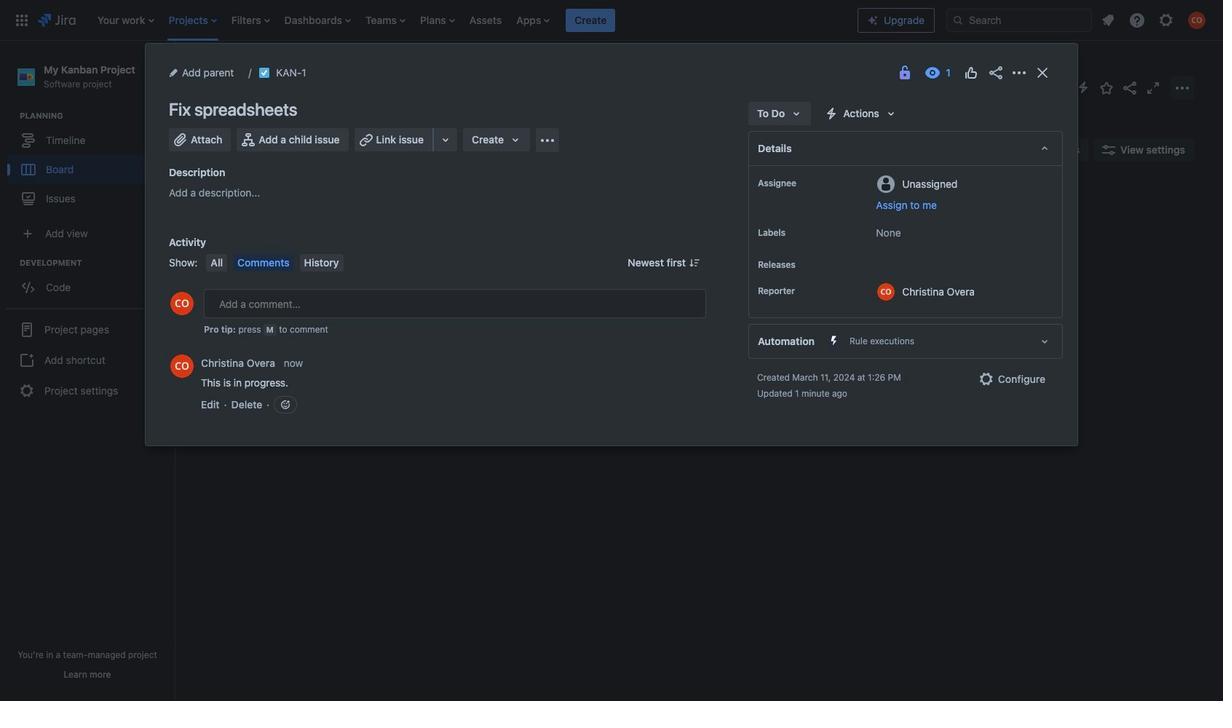 Task type: locate. For each thing, give the bounding box(es) containing it.
vote options: no one has voted for this issue yet. image
[[963, 64, 980, 82]]

assignee pin to top. only you can see pinned fields. image
[[800, 178, 811, 189]]

0 horizontal spatial list
[[90, 0, 858, 40]]

3 list item from the left
[[227, 0, 274, 40]]

link web pages and more image
[[437, 131, 455, 149]]

dialog
[[146, 44, 1078, 446]]

heading for group to the top
[[20, 110, 174, 122]]

primary element
[[9, 0, 858, 40]]

list
[[90, 0, 858, 40], [1096, 7, 1215, 33]]

labels pin to top. only you can see pinned fields. image
[[789, 227, 801, 239]]

more information about christina overa image
[[170, 355, 194, 378]]

group
[[7, 110, 174, 218], [7, 257, 174, 307], [6, 308, 169, 412]]

1 vertical spatial heading
[[20, 257, 174, 269]]

jira image
[[38, 11, 76, 29], [38, 11, 76, 29]]

list item
[[93, 0, 158, 40], [164, 0, 221, 40], [227, 0, 274, 40], [280, 0, 355, 40], [361, 0, 410, 40], [416, 0, 460, 40], [512, 0, 555, 40], [566, 0, 616, 40]]

close image
[[1034, 64, 1052, 82]]

Search field
[[947, 8, 1093, 32]]

banner
[[0, 0, 1224, 41]]

2 heading from the top
[[20, 257, 174, 269]]

menu bar
[[204, 254, 346, 272]]

add people image
[[358, 141, 376, 159]]

7 list item from the left
[[512, 0, 555, 40]]

1 vertical spatial group
[[7, 257, 174, 307]]

8 list item from the left
[[566, 0, 616, 40]]

1 heading from the top
[[20, 110, 174, 122]]

None search field
[[947, 8, 1093, 32]]

heading
[[20, 110, 174, 122], [20, 257, 174, 269]]

sidebar element
[[0, 41, 175, 701]]

0 vertical spatial heading
[[20, 110, 174, 122]]

4 list item from the left
[[280, 0, 355, 40]]

2 vertical spatial group
[[6, 308, 169, 412]]

enter full screen image
[[1145, 79, 1163, 97]]

add app image
[[539, 131, 557, 149]]

automation element
[[749, 324, 1063, 359]]



Task type: vqa. For each thing, say whether or not it's contained in the screenshot.
"Jira" image
yes



Task type: describe. For each thing, give the bounding box(es) containing it.
2 list item from the left
[[164, 0, 221, 40]]

task image
[[216, 264, 228, 275]]

search image
[[953, 14, 964, 26]]

reporter pin to top. only you can see pinned fields. image
[[798, 286, 810, 297]]

copy link to issue image
[[304, 66, 315, 78]]

6 list item from the left
[[416, 0, 460, 40]]

1 list item from the left
[[93, 0, 158, 40]]

star kan board image
[[1098, 79, 1116, 97]]

actions image
[[1011, 64, 1029, 82]]

task image
[[259, 67, 270, 79]]

add reaction image
[[280, 399, 292, 411]]

Add a comment… field
[[204, 289, 707, 318]]

1 horizontal spatial list
[[1096, 7, 1215, 33]]

heading for group to the middle
[[20, 257, 174, 269]]

Search this board text field
[[205, 137, 273, 163]]

0 vertical spatial group
[[7, 110, 174, 218]]

details element
[[749, 131, 1063, 166]]

5 list item from the left
[[361, 0, 410, 40]]



